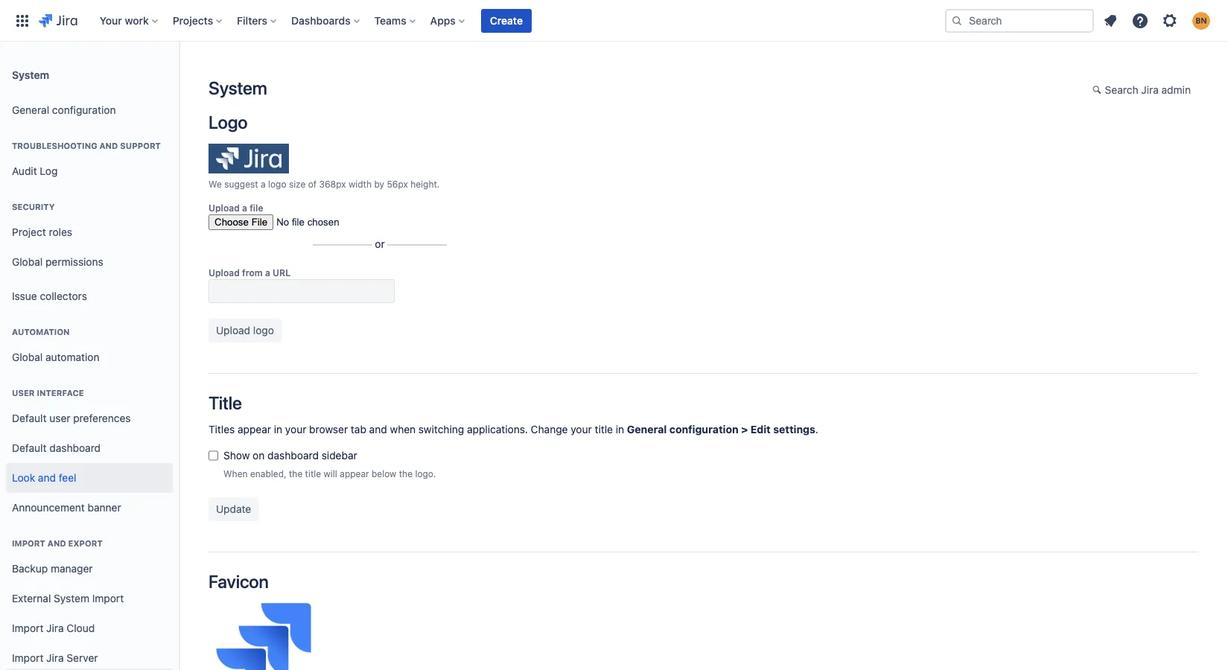 Task type: describe. For each thing, give the bounding box(es) containing it.
user interface group
[[6, 372, 173, 527]]

titles
[[209, 423, 235, 436]]

look and feel
[[12, 471, 76, 484]]

backup manager link
[[6, 554, 173, 584]]

search jira admin
[[1105, 83, 1191, 96]]

search jira admin link
[[1085, 79, 1198, 103]]

issue collectors
[[12, 289, 87, 302]]

create
[[490, 14, 523, 26]]

applications.
[[467, 423, 528, 436]]

announcement banner
[[12, 501, 121, 514]]

log
[[40, 164, 58, 177]]

your profile and settings image
[[1192, 12, 1210, 29]]

sidebar
[[322, 449, 357, 462]]

0 horizontal spatial system
[[12, 68, 49, 81]]

admin
[[1162, 83, 1191, 96]]

jira for cloud
[[46, 622, 64, 634]]

tab
[[351, 423, 366, 436]]

manager
[[51, 562, 93, 575]]

apps button
[[426, 9, 471, 32]]

general inside general configuration link
[[12, 103, 49, 116]]

default for default user preferences
[[12, 412, 47, 424]]

will
[[324, 468, 337, 480]]

external system import
[[12, 592, 124, 604]]

switching
[[419, 423, 464, 436]]

suggest
[[224, 179, 258, 190]]

Upload from a URL text field
[[209, 279, 395, 303]]

user
[[49, 412, 70, 424]]

external system import link
[[6, 584, 173, 614]]

feel
[[59, 471, 76, 484]]

external
[[12, 592, 51, 604]]

title
[[209, 392, 242, 413]]

2 horizontal spatial system
[[209, 77, 267, 98]]

sidebar navigation image
[[162, 60, 195, 89]]

and for support
[[99, 141, 118, 150]]

announcement banner link
[[6, 493, 173, 523]]

title inside show on dashboard sidebar when enabled, the title will appear below the logo.
[[305, 468, 321, 480]]

security group
[[6, 186, 173, 282]]

teams button
[[370, 9, 421, 32]]

of
[[308, 179, 317, 190]]

dashboards
[[291, 14, 351, 26]]

1 in from the left
[[274, 423, 282, 436]]

teams
[[374, 14, 406, 26]]

filters button
[[232, 9, 282, 32]]

appear inside show on dashboard sidebar when enabled, the title will appear below the logo.
[[340, 468, 369, 480]]

edit
[[751, 423, 771, 436]]

when
[[390, 423, 416, 436]]

titles appear in your browser tab and when switching applications. change your title in general configuration > edit settings .
[[209, 423, 818, 436]]

projects
[[173, 14, 213, 26]]

project
[[12, 225, 46, 238]]

2 in from the left
[[616, 423, 624, 436]]

1 vertical spatial configuration
[[669, 423, 739, 436]]

default user preferences link
[[6, 404, 173, 433]]

56px
[[387, 179, 408, 190]]

global automation link
[[6, 343, 173, 372]]

user
[[12, 388, 35, 398]]

dashboard inside show on dashboard sidebar when enabled, the title will appear below the logo.
[[267, 449, 319, 462]]

and for export
[[47, 538, 66, 548]]

general configuration link
[[6, 95, 173, 125]]

banner
[[88, 501, 121, 514]]

announcement
[[12, 501, 85, 514]]

by
[[374, 179, 384, 190]]

help image
[[1131, 12, 1149, 29]]

configuration inside general configuration link
[[52, 103, 116, 116]]

general configuration
[[12, 103, 116, 116]]

import jira cloud link
[[6, 614, 173, 643]]

search
[[1105, 83, 1138, 96]]

below
[[372, 468, 396, 480]]

a for suggest
[[261, 179, 266, 190]]

small image
[[1092, 84, 1104, 96]]

system inside the import and export group
[[54, 592, 89, 604]]

apps
[[430, 14, 456, 26]]

automation
[[45, 350, 99, 363]]

audit log link
[[6, 156, 173, 186]]

logo.
[[415, 468, 436, 480]]

security
[[12, 202, 55, 212]]

banner containing your work
[[0, 0, 1228, 42]]

1 vertical spatial general
[[627, 423, 667, 436]]

upload for upload a file
[[209, 203, 240, 214]]

dashboards button
[[287, 9, 365, 32]]

global for global permissions
[[12, 255, 43, 268]]

file
[[250, 203, 263, 214]]

your work button
[[95, 9, 164, 32]]

import for import jira cloud
[[12, 622, 43, 634]]

roles
[[49, 225, 72, 238]]

filters
[[237, 14, 267, 26]]

size
[[289, 179, 306, 190]]

1 vertical spatial a
[[242, 203, 247, 214]]

appswitcher icon image
[[13, 12, 31, 29]]

default dashboard
[[12, 441, 101, 454]]

a for from
[[265, 267, 270, 279]]

368px
[[319, 179, 346, 190]]

work
[[125, 14, 149, 26]]

Upload a file file field
[[209, 214, 397, 230]]

projects button
[[168, 9, 228, 32]]



Task type: vqa. For each thing, say whether or not it's contained in the screenshot.
a few seconds ago
no



Task type: locate. For each thing, give the bounding box(es) containing it.
your left browser
[[285, 423, 306, 436]]

and left feel
[[38, 471, 56, 484]]

global automation
[[12, 350, 99, 363]]

create button
[[481, 9, 532, 32]]

a left 'logo'
[[261, 179, 266, 190]]

global down project
[[12, 255, 43, 268]]

default dashboard link
[[6, 433, 173, 463]]

1 the from the left
[[289, 468, 303, 480]]

0 vertical spatial title
[[595, 423, 613, 436]]

1 vertical spatial upload
[[209, 267, 240, 279]]

0 horizontal spatial configuration
[[52, 103, 116, 116]]

a left file
[[242, 203, 247, 214]]

and
[[99, 141, 118, 150], [369, 423, 387, 436], [38, 471, 56, 484], [47, 538, 66, 548]]

project roles
[[12, 225, 72, 238]]

Search field
[[945, 9, 1094, 32]]

audit log
[[12, 164, 58, 177]]

or
[[375, 238, 385, 250]]

1 vertical spatial appear
[[340, 468, 369, 480]]

look and feel link
[[6, 463, 173, 493]]

permissions
[[45, 255, 103, 268]]

2 default from the top
[[12, 441, 47, 454]]

1 horizontal spatial your
[[571, 423, 592, 436]]

project roles link
[[6, 217, 173, 247]]

global inside security group
[[12, 255, 43, 268]]

we
[[209, 179, 222, 190]]

and inside look and feel link
[[38, 471, 56, 484]]

configuration
[[52, 103, 116, 116], [669, 423, 739, 436]]

0 vertical spatial general
[[12, 103, 49, 116]]

2 upload from the top
[[209, 267, 240, 279]]

global
[[12, 255, 43, 268], [12, 350, 43, 363]]

import up 'backup' at left bottom
[[12, 538, 45, 548]]

dashboard up enabled,
[[267, 449, 319, 462]]

we suggest a logo size of 368px width by 56px height.
[[209, 179, 440, 190]]

jira
[[1141, 83, 1159, 96], [46, 622, 64, 634], [46, 651, 64, 664]]

the left the logo.
[[399, 468, 413, 480]]

global permissions link
[[6, 247, 173, 277]]

system up general configuration
[[12, 68, 49, 81]]

browser
[[309, 423, 348, 436]]

url
[[273, 267, 291, 279]]

user interface
[[12, 388, 84, 398]]

upload down we
[[209, 203, 240, 214]]

dashboard inside user interface group
[[49, 441, 101, 454]]

jira inside "search jira admin" link
[[1141, 83, 1159, 96]]

0 vertical spatial jira
[[1141, 83, 1159, 96]]

1 horizontal spatial the
[[399, 468, 413, 480]]

settings
[[773, 423, 815, 436]]

import and export
[[12, 538, 103, 548]]

.
[[815, 423, 818, 436]]

import down external
[[12, 622, 43, 634]]

default up look
[[12, 441, 47, 454]]

0 horizontal spatial dashboard
[[49, 441, 101, 454]]

1 horizontal spatial configuration
[[669, 423, 739, 436]]

1 vertical spatial title
[[305, 468, 321, 480]]

1 horizontal spatial dashboard
[[267, 449, 319, 462]]

None submit
[[209, 319, 281, 343], [209, 497, 259, 521], [209, 319, 281, 343], [209, 497, 259, 521]]

favicon
[[209, 571, 269, 592]]

appear down sidebar
[[340, 468, 369, 480]]

global for global automation
[[12, 350, 43, 363]]

1 horizontal spatial in
[[616, 423, 624, 436]]

system down manager
[[54, 592, 89, 604]]

1 vertical spatial jira
[[46, 622, 64, 634]]

backup
[[12, 562, 48, 575]]

logo
[[268, 179, 286, 190]]

1 horizontal spatial general
[[627, 423, 667, 436]]

show on dashboard sidebar when enabled, the title will appear below the logo.
[[223, 449, 436, 480]]

look
[[12, 471, 35, 484]]

the right enabled,
[[289, 468, 303, 480]]

import jira server link
[[6, 643, 173, 670]]

0 horizontal spatial title
[[305, 468, 321, 480]]

2 your from the left
[[571, 423, 592, 436]]

1 default from the top
[[12, 412, 47, 424]]

0 vertical spatial appear
[[238, 423, 271, 436]]

0 vertical spatial a
[[261, 179, 266, 190]]

0 vertical spatial global
[[12, 255, 43, 268]]

width
[[349, 179, 372, 190]]

global inside automation group
[[12, 350, 43, 363]]

1 your from the left
[[285, 423, 306, 436]]

upload left from
[[209, 267, 240, 279]]

show
[[223, 449, 250, 462]]

primary element
[[9, 0, 945, 41]]

a left url
[[265, 267, 270, 279]]

title right change
[[595, 423, 613, 436]]

import for import jira server
[[12, 651, 43, 664]]

import and export group
[[6, 523, 173, 670]]

logo
[[209, 112, 248, 133]]

default down user
[[12, 412, 47, 424]]

your work
[[100, 14, 149, 26]]

search image
[[951, 15, 963, 26]]

support
[[120, 141, 161, 150]]

Show on dashboard sidebar checkbox
[[209, 448, 218, 463]]

2 vertical spatial a
[[265, 267, 270, 279]]

automation group
[[6, 311, 173, 377]]

default user preferences
[[12, 412, 131, 424]]

>
[[741, 423, 748, 436]]

troubleshooting and support group
[[6, 125, 173, 191]]

title
[[595, 423, 613, 436], [305, 468, 321, 480]]

default
[[12, 412, 47, 424], [12, 441, 47, 454]]

and inside troubleshooting and support group
[[99, 141, 118, 150]]

jira left admin
[[1141, 83, 1159, 96]]

1 horizontal spatial appear
[[340, 468, 369, 480]]

in right change
[[616, 423, 624, 436]]

export
[[68, 538, 103, 548]]

automation
[[12, 327, 70, 337]]

and inside the import and export group
[[47, 538, 66, 548]]

configuration up troubleshooting and support
[[52, 103, 116, 116]]

and right tab
[[369, 423, 387, 436]]

import jira cloud
[[12, 622, 95, 634]]

jira image
[[39, 12, 77, 29], [39, 12, 77, 29]]

jira left server
[[46, 651, 64, 664]]

jira for server
[[46, 651, 64, 664]]

1 upload from the top
[[209, 203, 240, 214]]

your
[[285, 423, 306, 436], [571, 423, 592, 436]]

banner
[[0, 0, 1228, 42]]

your right change
[[571, 423, 592, 436]]

troubleshooting and support
[[12, 141, 161, 150]]

system up the logo
[[209, 77, 267, 98]]

in up enabled,
[[274, 423, 282, 436]]

backup manager
[[12, 562, 93, 575]]

import for import and export
[[12, 538, 45, 548]]

and for feel
[[38, 471, 56, 484]]

global down automation
[[12, 350, 43, 363]]

2 vertical spatial jira
[[46, 651, 64, 664]]

jira inside import jira cloud link
[[46, 622, 64, 634]]

1 horizontal spatial system
[[54, 592, 89, 604]]

0 vertical spatial default
[[12, 412, 47, 424]]

and up "backup manager"
[[47, 538, 66, 548]]

and left support
[[99, 141, 118, 150]]

a
[[261, 179, 266, 190], [242, 203, 247, 214], [265, 267, 270, 279]]

import down "import jira cloud"
[[12, 651, 43, 664]]

0 horizontal spatial your
[[285, 423, 306, 436]]

2 the from the left
[[399, 468, 413, 480]]

collectors
[[40, 289, 87, 302]]

import jira server
[[12, 651, 98, 664]]

upload for upload from a url
[[209, 267, 240, 279]]

configuration left >
[[669, 423, 739, 436]]

global permissions
[[12, 255, 103, 268]]

dashboard down the default user preferences
[[49, 441, 101, 454]]

jira inside import jira server link
[[46, 651, 64, 664]]

0 vertical spatial configuration
[[52, 103, 116, 116]]

in
[[274, 423, 282, 436], [616, 423, 624, 436]]

system
[[12, 68, 49, 81], [209, 77, 267, 98], [54, 592, 89, 604]]

0 horizontal spatial in
[[274, 423, 282, 436]]

interface
[[37, 388, 84, 398]]

0 vertical spatial upload
[[209, 203, 240, 214]]

2 global from the top
[[12, 350, 43, 363]]

title left will on the bottom left of page
[[305, 468, 321, 480]]

1 vertical spatial global
[[12, 350, 43, 363]]

default for default dashboard
[[12, 441, 47, 454]]

notifications image
[[1101, 12, 1119, 29]]

appear up on
[[238, 423, 271, 436]]

0 horizontal spatial the
[[289, 468, 303, 480]]

jira left cloud
[[46, 622, 64, 634]]

1 vertical spatial default
[[12, 441, 47, 454]]

upload
[[209, 203, 240, 214], [209, 267, 240, 279]]

jira for admin
[[1141, 83, 1159, 96]]

0 horizontal spatial general
[[12, 103, 49, 116]]

import down backup manager link
[[92, 592, 124, 604]]

settings image
[[1161, 12, 1179, 29]]

cloud
[[67, 622, 95, 634]]

preferences
[[73, 412, 131, 424]]

on
[[253, 449, 265, 462]]

upload from a url
[[209, 267, 291, 279]]

issue collectors link
[[6, 282, 173, 311]]

1 horizontal spatial title
[[595, 423, 613, 436]]

import
[[12, 538, 45, 548], [92, 592, 124, 604], [12, 622, 43, 634], [12, 651, 43, 664]]

server
[[67, 651, 98, 664]]

height.
[[410, 179, 440, 190]]

0 horizontal spatial appear
[[238, 423, 271, 436]]

1 global from the top
[[12, 255, 43, 268]]

troubleshooting
[[12, 141, 97, 150]]



